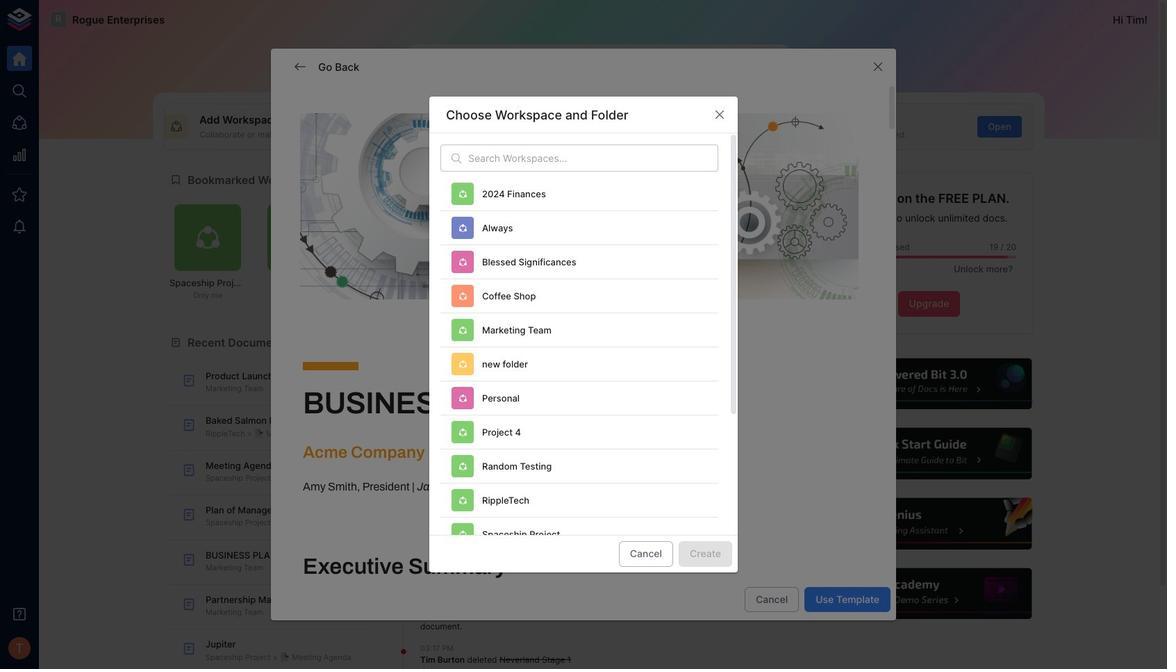 Task type: locate. For each thing, give the bounding box(es) containing it.
1 help image from the top
[[825, 356, 1034, 412]]

Search Workspaces... text field
[[468, 145, 719, 172]]

dialog
[[271, 49, 897, 669], [430, 97, 738, 669]]

help image
[[825, 356, 1034, 412], [825, 426, 1034, 482], [825, 496, 1034, 552], [825, 567, 1034, 622]]



Task type: describe. For each thing, give the bounding box(es) containing it.
2 help image from the top
[[825, 426, 1034, 482]]

4 help image from the top
[[825, 567, 1034, 622]]

3 help image from the top
[[825, 496, 1034, 552]]



Task type: vqa. For each thing, say whether or not it's contained in the screenshot.
SEARCH WORKSPACES... TEXT FIELD
yes



